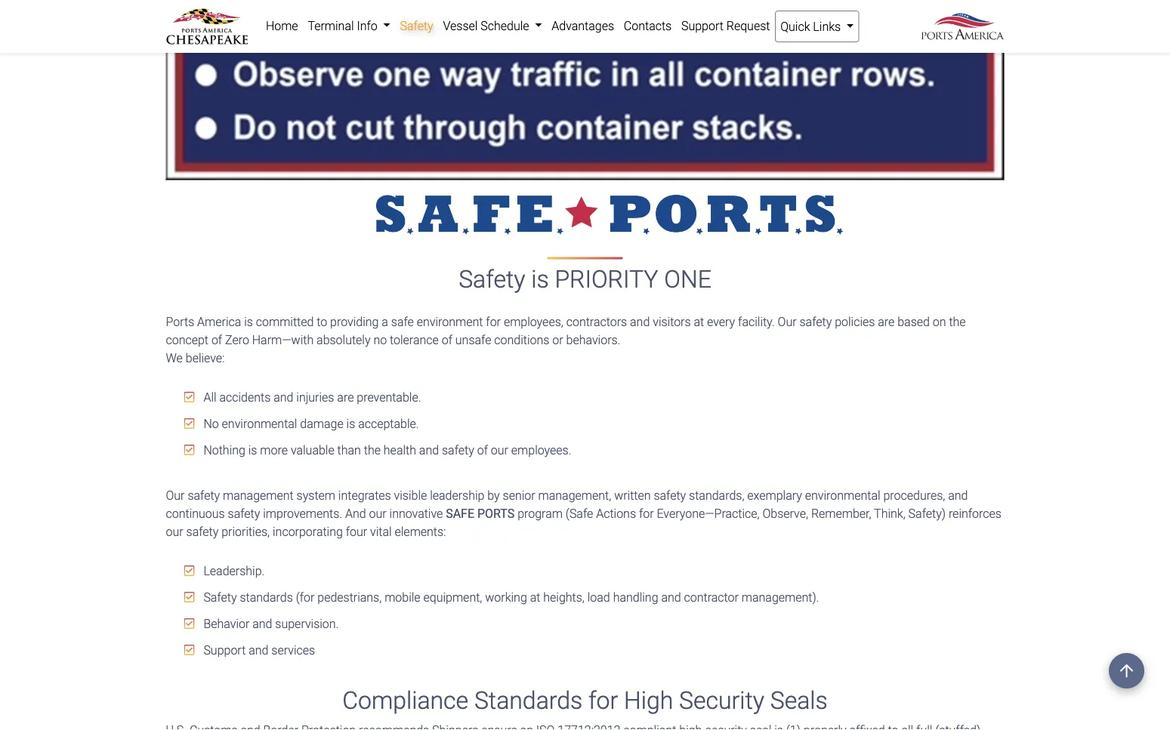 Task type: locate. For each thing, give the bounding box(es) containing it.
for inside program (safe actions for everyone—practice, observe,         remember, think, safety) reinforces our safety priorities, incorporating four vital elements:
[[639, 507, 654, 521]]

home link
[[261, 11, 303, 41]]

damage
[[300, 417, 344, 431]]

safety link
[[395, 11, 438, 41]]

contacts link
[[619, 11, 677, 41]]

1 vertical spatial check square image
[[184, 644, 195, 656]]

for left high
[[589, 687, 618, 715]]

safety left vessel in the top left of the page
[[400, 19, 434, 33]]

1 check square image from the top
[[184, 591, 195, 603]]

safety
[[400, 19, 434, 33], [459, 266, 526, 294], [204, 590, 237, 605]]

2 check square image from the top
[[184, 644, 195, 656]]

contractors
[[567, 315, 627, 329]]

leadership
[[430, 488, 485, 503]]

support down behavior
[[204, 643, 246, 658]]

visitors
[[653, 315, 691, 329]]

safe
[[391, 315, 414, 329]]

safety left "policies"
[[800, 315, 832, 329]]

everyone—practice,
[[657, 507, 760, 521]]

load
[[588, 590, 610, 605]]

0 vertical spatial support
[[682, 19, 724, 33]]

0 horizontal spatial safety
[[204, 590, 237, 605]]

2 check square image from the top
[[184, 417, 195, 429]]

advantages link
[[547, 11, 619, 41]]

0 vertical spatial environmental
[[222, 417, 297, 431]]

standards
[[240, 590, 293, 605]]

1 vertical spatial for
[[639, 507, 654, 521]]

safety up employees, in the left of the page
[[459, 266, 526, 294]]

1 horizontal spatial at
[[694, 315, 704, 329]]

info
[[357, 19, 378, 33]]

1 vertical spatial at
[[530, 590, 541, 605]]

pedestrians,
[[318, 590, 382, 605]]

safety)
[[909, 507, 946, 521]]

1 horizontal spatial environmental
[[805, 488, 881, 503]]

policies
[[835, 315, 875, 329]]

no
[[204, 417, 219, 431]]

(safe
[[566, 507, 593, 521]]

check square image
[[184, 391, 195, 403], [184, 417, 195, 429], [184, 444, 195, 456], [184, 565, 195, 577], [184, 618, 195, 630]]

0 vertical spatial our
[[491, 443, 509, 457]]

our up "continuous"
[[166, 488, 185, 503]]

employees,
[[504, 315, 564, 329]]

5 check square image from the top
[[184, 618, 195, 630]]

supervision.
[[275, 617, 339, 631]]

of down environment
[[442, 333, 453, 347]]

all
[[204, 390, 217, 405]]

a
[[382, 315, 388, 329]]

check square image left behavior
[[184, 618, 195, 630]]

1 horizontal spatial support
[[682, 19, 724, 33]]

our down "continuous"
[[166, 525, 183, 539]]

of up by
[[477, 443, 488, 457]]

injuries
[[296, 390, 334, 405]]

management,
[[538, 488, 612, 503]]

home
[[266, 19, 298, 33]]

and left visitors
[[630, 315, 650, 329]]

terminal info link
[[303, 11, 395, 41]]

terminal
[[308, 19, 354, 33]]

mobile
[[385, 590, 421, 605]]

safety up priorities,
[[228, 507, 260, 521]]

0 horizontal spatial our
[[166, 525, 183, 539]]

2 vertical spatial our
[[166, 525, 183, 539]]

1 vertical spatial our
[[166, 488, 185, 503]]

go to top image
[[1109, 654, 1145, 689]]

our right the facility.
[[778, 315, 797, 329]]

our
[[491, 443, 509, 457], [369, 507, 387, 521], [166, 525, 183, 539]]

our
[[778, 315, 797, 329], [166, 488, 185, 503]]

0 horizontal spatial our
[[166, 488, 185, 503]]

providing
[[330, 315, 379, 329]]

check square image left leadership.
[[184, 565, 195, 577]]

2 horizontal spatial safety
[[459, 266, 526, 294]]

our safety management system integrates visible leadership by senior management, written safety standards,         exemplary environmental procedures, and continuous safety improvements. and our innovative
[[166, 488, 968, 521]]

our inside ports america is committed to providing a safe environment for employees, contractors and visitors at every facility. our safety policies are based on the concept         of zero harm—with absolutely no tolerance of unsafe conditions or behaviors. we believe:
[[778, 315, 797, 329]]

our inside program (safe actions for everyone—practice, observe,         remember, think, safety) reinforces our safety priorities, incorporating four vital elements:
[[166, 525, 183, 539]]

check square image left nothing
[[184, 444, 195, 456]]

0 vertical spatial the
[[949, 315, 966, 329]]

2 horizontal spatial our
[[491, 443, 509, 457]]

the right on
[[949, 315, 966, 329]]

accidents
[[219, 390, 271, 405]]

is up zero
[[244, 315, 253, 329]]

(for
[[296, 590, 315, 605]]

1 vertical spatial our
[[369, 507, 387, 521]]

at left 'heights,'
[[530, 590, 541, 605]]

for down written
[[639, 507, 654, 521]]

support request
[[682, 19, 770, 33]]

every
[[707, 315, 735, 329]]

check square image for support and services
[[184, 644, 195, 656]]

the
[[949, 315, 966, 329], [364, 443, 381, 457]]

of down america
[[212, 333, 222, 347]]

1 horizontal spatial our
[[369, 507, 387, 521]]

1 horizontal spatial safety
[[400, 19, 434, 33]]

for up unsafe
[[486, 315, 501, 329]]

0 horizontal spatial support
[[204, 643, 246, 658]]

environmental up more
[[222, 417, 297, 431]]

believe:
[[186, 351, 225, 365]]

3 check square image from the top
[[184, 444, 195, 456]]

at left every
[[694, 315, 704, 329]]

1 horizontal spatial our
[[778, 315, 797, 329]]

program
[[518, 507, 563, 521]]

1 vertical spatial the
[[364, 443, 381, 457]]

0 horizontal spatial the
[[364, 443, 381, 457]]

1 vertical spatial are
[[337, 390, 354, 405]]

safety up behavior
[[204, 590, 237, 605]]

preventable.
[[357, 390, 421, 405]]

america
[[197, 315, 241, 329]]

to
[[317, 315, 327, 329]]

1 horizontal spatial for
[[589, 687, 618, 715]]

the right 'than'
[[364, 443, 381, 457]]

vessel schedule link
[[438, 11, 547, 41]]

absolutely
[[317, 333, 371, 347]]

our inside our safety management system integrates visible leadership by senior management, written safety standards,         exemplary environmental procedures, and continuous safety improvements. and our innovative
[[166, 488, 185, 503]]

are
[[878, 315, 895, 329], [337, 390, 354, 405]]

than
[[337, 443, 361, 457]]

heights,
[[544, 590, 585, 605]]

based
[[898, 315, 930, 329]]

ports
[[478, 507, 515, 521]]

environmental up the remember,
[[805, 488, 881, 503]]

management).
[[742, 590, 819, 605]]

and up reinforces
[[949, 488, 968, 503]]

continuous
[[166, 507, 225, 521]]

1 vertical spatial environmental
[[805, 488, 881, 503]]

4 check square image from the top
[[184, 565, 195, 577]]

incorporating
[[273, 525, 343, 539]]

of
[[212, 333, 222, 347], [442, 333, 453, 347], [477, 443, 488, 457]]

management
[[223, 488, 294, 503]]

0 horizontal spatial for
[[486, 315, 501, 329]]

check square image left the all
[[184, 391, 195, 403]]

our left employees.
[[491, 443, 509, 457]]

actions
[[596, 507, 636, 521]]

seals
[[771, 687, 828, 715]]

0 vertical spatial our
[[778, 315, 797, 329]]

0 vertical spatial at
[[694, 315, 704, 329]]

and down behavior and supervision.
[[249, 643, 269, 658]]

request
[[727, 19, 770, 33]]

safety down "continuous"
[[186, 525, 219, 539]]

0 vertical spatial safety
[[400, 19, 434, 33]]

observe,
[[763, 507, 809, 521]]

1 check square image from the top
[[184, 391, 195, 403]]

and inside our safety management system integrates visible leadership by senior management, written safety standards,         exemplary environmental procedures, and continuous safety improvements. and our innovative
[[949, 488, 968, 503]]

otr driver terminal rules image
[[166, 0, 1005, 180]]

harm—with
[[252, 333, 314, 347]]

2 vertical spatial safety
[[204, 590, 237, 605]]

check square image for all accidents and injuries are preventable.
[[184, 391, 195, 403]]

support request link
[[677, 11, 775, 41]]

safety inside safety link
[[400, 19, 434, 33]]

check square image
[[184, 591, 195, 603], [184, 644, 195, 656]]

2 vertical spatial for
[[589, 687, 618, 715]]

are right injuries
[[337, 390, 354, 405]]

quick links link
[[775, 11, 860, 42]]

check square image left no
[[184, 417, 195, 429]]

priorities,
[[222, 525, 270, 539]]

are left based
[[878, 315, 895, 329]]

safety right written
[[654, 488, 686, 503]]

2 horizontal spatial for
[[639, 507, 654, 521]]

0 vertical spatial check square image
[[184, 591, 195, 603]]

visible
[[394, 488, 427, 503]]

ports america is committed to providing a safe environment for employees, contractors and visitors at every facility. our safety policies are based on the concept         of zero harm—with absolutely no tolerance of unsafe conditions or behaviors. we believe:
[[166, 315, 966, 365]]

and left injuries
[[274, 390, 294, 405]]

is left more
[[248, 443, 257, 457]]

high
[[624, 687, 673, 715]]

ports
[[166, 315, 194, 329]]

1 vertical spatial support
[[204, 643, 246, 658]]

1 horizontal spatial are
[[878, 315, 895, 329]]

is
[[531, 266, 549, 294], [244, 315, 253, 329], [347, 417, 355, 431], [248, 443, 257, 457]]

handling
[[613, 590, 659, 605]]

quick links
[[781, 19, 844, 34]]

support left request on the top of page
[[682, 19, 724, 33]]

0 vertical spatial for
[[486, 315, 501, 329]]

1 vertical spatial safety
[[459, 266, 526, 294]]

0 vertical spatial are
[[878, 315, 895, 329]]

compliance
[[343, 687, 469, 715]]

our up 'vital'
[[369, 507, 387, 521]]

safety up "continuous"
[[188, 488, 220, 503]]

terminal info
[[308, 19, 381, 33]]

safety for safety is priority one
[[459, 266, 526, 294]]

support and services
[[201, 643, 315, 658]]

check square image for nothing is more valuable than the health and safety of our employees.
[[184, 444, 195, 456]]

quick
[[781, 19, 810, 34]]

1 horizontal spatial the
[[949, 315, 966, 329]]



Task type: vqa. For each thing, say whether or not it's contained in the screenshot.
the middle inquiries
no



Task type: describe. For each thing, give the bounding box(es) containing it.
vital
[[370, 525, 392, 539]]

integrates
[[338, 488, 391, 503]]

links
[[813, 19, 841, 34]]

support for support and services
[[204, 643, 246, 658]]

our for employees.
[[491, 443, 509, 457]]

and down standards
[[253, 617, 272, 631]]

1 horizontal spatial of
[[442, 333, 453, 347]]

security
[[679, 687, 765, 715]]

check square image for leadership.
[[184, 565, 195, 577]]

leadership.
[[201, 564, 265, 578]]

or
[[553, 333, 563, 347]]

is up employees, in the left of the page
[[531, 266, 549, 294]]

by
[[488, 488, 500, 503]]

check square image for behavior and supervision.
[[184, 618, 195, 630]]

senior
[[503, 488, 536, 503]]

and
[[345, 507, 366, 521]]

nothing
[[204, 443, 245, 457]]

remember,
[[811, 507, 872, 521]]

is up 'than'
[[347, 417, 355, 431]]

one
[[664, 266, 712, 294]]

safety standards (for pedestrians, mobile equipment, working at heights, load handling and contractor management).
[[201, 590, 819, 605]]

acceptable.
[[358, 417, 419, 431]]

2 horizontal spatial of
[[477, 443, 488, 457]]

procedures,
[[884, 488, 946, 503]]

our for safety
[[166, 525, 183, 539]]

contractor
[[684, 590, 739, 605]]

innovative
[[390, 507, 443, 521]]

concept
[[166, 333, 209, 347]]

program (safe actions for everyone—practice, observe,         remember, think, safety) reinforces our safety priorities, incorporating four vital elements:
[[166, 507, 1002, 539]]

nothing is more valuable than the health and safety of our employees.
[[201, 443, 572, 457]]

and right handling
[[661, 590, 681, 605]]

safety for safety
[[400, 19, 434, 33]]

system
[[297, 488, 335, 503]]

0 horizontal spatial of
[[212, 333, 222, 347]]

compliance standards for high security seals
[[343, 687, 828, 715]]

schedule
[[481, 19, 529, 33]]

our inside our safety management system integrates visible leadership by senior management, written safety standards,         exemplary environmental procedures, and continuous safety improvements. and our innovative
[[369, 507, 387, 521]]

behaviors.
[[566, 333, 621, 347]]

written
[[614, 488, 651, 503]]

more
[[260, 443, 288, 457]]

safety up leadership
[[442, 443, 474, 457]]

0 horizontal spatial environmental
[[222, 417, 297, 431]]

and right health
[[419, 443, 439, 457]]

check square image for safety standards (for pedestrians, mobile equipment, working at heights, load handling and contractor management).
[[184, 591, 195, 603]]

check square image for no environmental damage is acceptable.
[[184, 417, 195, 429]]

0 horizontal spatial at
[[530, 590, 541, 605]]

exemplary
[[748, 488, 802, 503]]

behavior
[[204, 617, 250, 631]]

all accidents and injuries are preventable.
[[201, 390, 421, 405]]

tolerance
[[390, 333, 439, 347]]

reinforces
[[949, 507, 1002, 521]]

zero
[[225, 333, 249, 347]]

safety inside ports america is committed to providing a safe environment for employees, contractors and visitors at every facility. our safety policies are based on the concept         of zero harm—with absolutely no tolerance of unsafe conditions or behaviors. we believe:
[[800, 315, 832, 329]]

behavior and supervision.
[[201, 617, 339, 631]]

safe ports
[[446, 507, 515, 521]]

contacts
[[624, 19, 672, 33]]

and inside ports america is committed to providing a safe environment for employees, contractors and visitors at every facility. our safety policies are based on the concept         of zero harm—with absolutely no tolerance of unsafe conditions or behaviors. we believe:
[[630, 315, 650, 329]]

committed
[[256, 315, 314, 329]]

employees.
[[511, 443, 572, 457]]

priority
[[555, 266, 659, 294]]

safety inside program (safe actions for everyone—practice, observe,         remember, think, safety) reinforces our safety priorities, incorporating four vital elements:
[[186, 525, 219, 539]]

services
[[272, 643, 315, 658]]

safety for safety standards (for pedestrians, mobile equipment, working at heights, load handling and contractor management).
[[204, 590, 237, 605]]

working
[[485, 590, 527, 605]]

vessel schedule
[[443, 19, 532, 33]]

the inside ports america is committed to providing a safe environment for employees, contractors and visitors at every facility. our safety policies are based on the concept         of zero harm—with absolutely no tolerance of unsafe conditions or behaviors. we believe:
[[949, 315, 966, 329]]

support for support request
[[682, 19, 724, 33]]

environment
[[417, 315, 483, 329]]

environmental inside our safety management system integrates visible leadership by senior management, written safety standards,         exemplary environmental procedures, and continuous safety improvements. and our innovative
[[805, 488, 881, 503]]

for inside ports america is committed to providing a safe environment for employees, contractors and visitors at every facility. our safety policies are based on the concept         of zero harm—with absolutely no tolerance of unsafe conditions or behaviors. we believe:
[[486, 315, 501, 329]]

on
[[933, 315, 946, 329]]

facility.
[[738, 315, 775, 329]]

advantages
[[552, 19, 614, 33]]

safety is priority one
[[459, 266, 712, 294]]

conditions
[[494, 333, 550, 347]]

0 horizontal spatial are
[[337, 390, 354, 405]]

at inside ports america is committed to providing a safe environment for employees, contractors and visitors at every facility. our safety policies are based on the concept         of zero harm—with absolutely no tolerance of unsafe conditions or behaviors. we believe:
[[694, 315, 704, 329]]

we
[[166, 351, 183, 365]]

is inside ports america is committed to providing a safe environment for employees, contractors and visitors at every facility. our safety policies are based on the concept         of zero harm—with absolutely no tolerance of unsafe conditions or behaviors. we believe:
[[244, 315, 253, 329]]

four
[[346, 525, 367, 539]]

equipment,
[[424, 590, 482, 605]]

are inside ports america is committed to providing a safe environment for employees, contractors and visitors at every facility. our safety policies are based on the concept         of zero harm—with absolutely no tolerance of unsafe conditions or behaviors. we believe:
[[878, 315, 895, 329]]

elements:
[[395, 525, 446, 539]]

unsafe
[[456, 333, 492, 347]]



